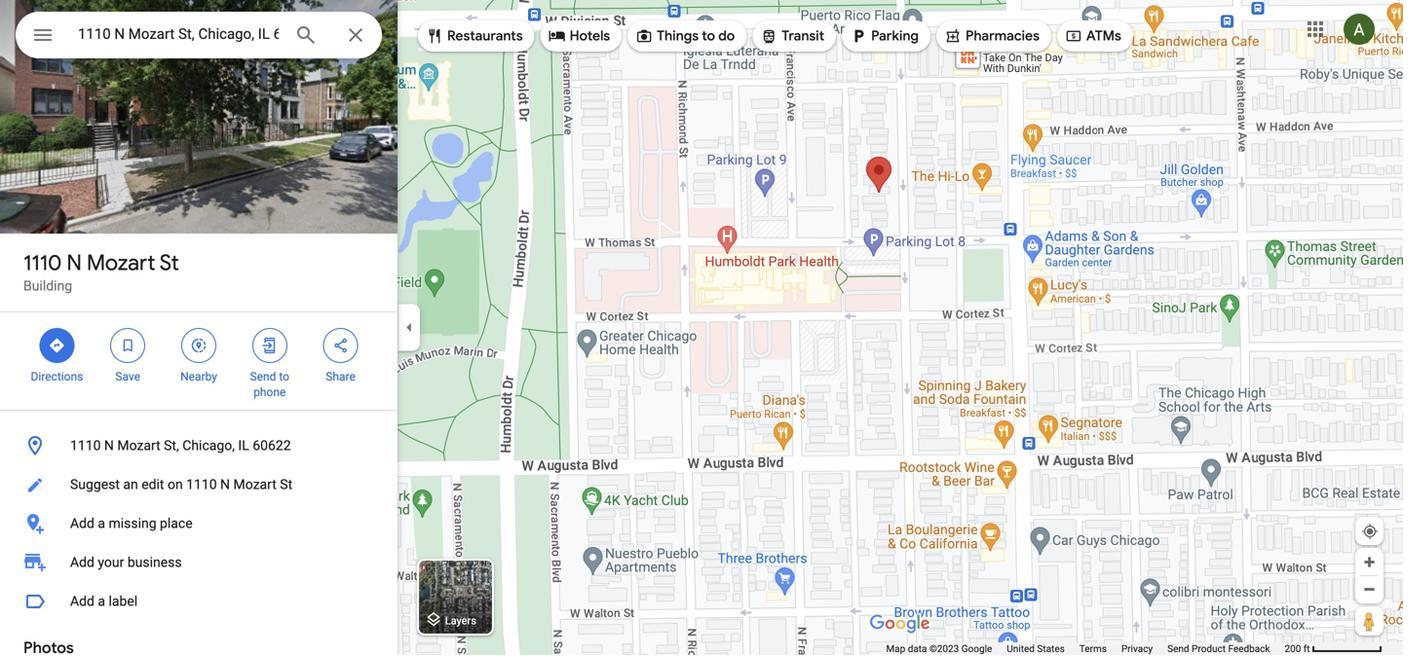 Task type: describe. For each thing, give the bounding box(es) containing it.
add for add your business
[[70, 555, 94, 571]]

mozart for st,
[[117, 438, 160, 454]]

·
[[1060, 320, 1063, 333]]


[[190, 335, 208, 357]]

n for st
[[67, 249, 82, 277]]

feedback
[[1228, 644, 1270, 655]]

google account: angela cha  
(angela.cha@adept.ai) image
[[1344, 14, 1375, 45]]


[[760, 25, 778, 47]]

save
[[115, 370, 140, 384]]

$$ element
[[1067, 320, 1080, 333]]

1110 n mozart st, chicago, il 60622
[[70, 438, 291, 454]]

opens
[[997, 335, 1030, 349]]

hotels
[[570, 27, 610, 45]]

add a missing place
[[70, 516, 193, 532]]

ft
[[1304, 644, 1310, 655]]

place
[[160, 516, 193, 532]]

n for st,
[[104, 438, 114, 454]]

add a label button
[[0, 583, 398, 622]]

1110 for st,
[[70, 438, 101, 454]]

a for missing
[[98, 516, 105, 532]]

st inside 1110 n mozart st building
[[160, 249, 179, 277]]

 restaurants
[[426, 25, 523, 47]]


[[1065, 25, 1083, 47]]

send to phone
[[250, 370, 289, 400]]

 parking
[[850, 25, 919, 47]]

add a missing place button
[[0, 505, 398, 544]]

zoom out image
[[1362, 583, 1377, 597]]

parking
[[871, 27, 919, 45]]

things
[[657, 27, 699, 45]]

share
[[326, 370, 356, 384]]

60622
[[253, 438, 291, 454]]

zoom in image
[[1362, 555, 1377, 570]]

wed
[[1062, 335, 1085, 349]]

layers
[[445, 615, 476, 627]]

1110 n mozart st main content
[[0, 0, 398, 656]]


[[48, 335, 66, 357]]

united
[[1007, 644, 1035, 655]]

transit
[[782, 27, 824, 45]]

to inside "send to phone"
[[279, 370, 289, 384]]

product
[[1192, 644, 1226, 655]]

edit
[[142, 477, 164, 493]]

terms button
[[1080, 643, 1107, 656]]

building
[[23, 278, 72, 294]]

phone
[[254, 386, 286, 400]]

suggest
[[70, 477, 120, 493]]

save image
[[1185, 286, 1203, 303]]


[[944, 25, 962, 47]]

suggest an edit on 1110 n mozart st
[[70, 477, 292, 493]]

9 am
[[1033, 335, 1059, 349]]

il
[[238, 438, 249, 454]]

1110 N Mozart St, Chicago, IL 60622 field
[[16, 12, 382, 58]]

directions
[[31, 370, 83, 384]]

your
[[98, 555, 124, 571]]

do
[[718, 27, 735, 45]]

pharmacies
[[966, 27, 1040, 45]]


[[850, 25, 867, 47]]

on
[[168, 477, 183, 493]]


[[332, 335, 349, 357]]

terms
[[1080, 644, 1107, 655]]

200 ft
[[1285, 644, 1310, 655]]

st inside button
[[280, 477, 292, 493]]

closed
[[950, 335, 986, 349]]

show your location image
[[1361, 523, 1379, 541]]

an
[[123, 477, 138, 493]]

send for send product feedback
[[1168, 644, 1189, 655]]

a for label
[[98, 594, 105, 610]]

send product feedback
[[1168, 644, 1270, 655]]

actions for 1110 n mozart st region
[[0, 313, 398, 410]]

restaurant
[[1003, 320, 1056, 333]]

saucer
[[996, 278, 1047, 298]]

 hotels
[[548, 25, 610, 47]]

flying saucer
[[950, 278, 1047, 298]]


[[548, 25, 566, 47]]

breakfast
[[950, 320, 1000, 333]]

st,
[[164, 438, 179, 454]]



Task type: locate. For each thing, give the bounding box(es) containing it.
a inside button
[[98, 516, 105, 532]]

0 vertical spatial 1110
[[23, 249, 62, 277]]

n down chicago,
[[220, 477, 230, 493]]

2 horizontal spatial n
[[220, 477, 230, 493]]

add for add a missing place
[[70, 516, 94, 532]]

flying saucer tooltip
[[935, 164, 1403, 365]]

add a label
[[70, 594, 138, 610]]

chicago,
[[182, 438, 235, 454]]

1110 for st
[[23, 249, 62, 277]]


[[635, 25, 653, 47]]

1 horizontal spatial n
[[104, 438, 114, 454]]


[[261, 335, 278, 357]]

1110 up suggest on the left of the page
[[70, 438, 101, 454]]

label
[[109, 594, 138, 610]]

2 add from the top
[[70, 555, 94, 571]]

0 horizontal spatial to
[[279, 370, 289, 384]]

footer containing map data ©2023 google
[[886, 643, 1285, 656]]

mozart
[[87, 249, 155, 277], [117, 438, 160, 454], [233, 477, 277, 493]]

2 vertical spatial n
[[220, 477, 230, 493]]

n up building
[[67, 249, 82, 277]]

a left label
[[98, 594, 105, 610]]

1110 up building
[[23, 249, 62, 277]]

4.5 stars 493 reviews image
[[950, 303, 1070, 319]]

0 vertical spatial send
[[250, 370, 276, 384]]

3 add from the top
[[70, 594, 94, 610]]

add for add a label
[[70, 594, 94, 610]]

add left label
[[70, 594, 94, 610]]

flying
[[950, 278, 993, 298]]


[[31, 21, 55, 49]]

1 vertical spatial mozart
[[117, 438, 160, 454]]

send
[[250, 370, 276, 384], [1168, 644, 1189, 655]]

add inside add your business link
[[70, 555, 94, 571]]

1 horizontal spatial to
[[702, 27, 715, 45]]

states
[[1037, 644, 1065, 655]]

1 vertical spatial send
[[1168, 644, 1189, 655]]

200
[[1285, 644, 1301, 655]]

send product feedback button
[[1168, 643, 1270, 656]]

$$
[[1067, 320, 1080, 333]]

add left your
[[70, 555, 94, 571]]

mozart up 
[[87, 249, 155, 277]]

200 ft button
[[1285, 644, 1383, 655]]

1 vertical spatial st
[[280, 477, 292, 493]]

0 horizontal spatial 1110
[[23, 249, 62, 277]]

to up phone
[[279, 370, 289, 384]]

a
[[98, 516, 105, 532], [98, 594, 105, 610]]


[[119, 335, 137, 357]]

0 vertical spatial a
[[98, 516, 105, 532]]

 transit
[[760, 25, 824, 47]]

google
[[962, 644, 992, 655]]

1110 inside 1110 n mozart st building
[[23, 249, 62, 277]]

mozart inside 1110 n mozart st building
[[87, 249, 155, 277]]

flying saucer element
[[950, 277, 1047, 300]]

a inside "button"
[[98, 594, 105, 610]]

2 horizontal spatial 1110
[[186, 477, 217, 493]]

breakfast restaurant element
[[950, 320, 1056, 333]]

0 vertical spatial st
[[160, 249, 179, 277]]

mozart down il
[[233, 477, 277, 493]]

1 vertical spatial add
[[70, 555, 94, 571]]

(493)
[[1042, 304, 1070, 318]]

add inside 'add a missing place' button
[[70, 516, 94, 532]]

1110 n mozart st, chicago, il 60622 button
[[0, 427, 398, 466]]

map
[[886, 644, 906, 655]]

privacy button
[[1121, 643, 1153, 656]]

directions image
[[1138, 286, 1156, 303]]

send for send to phone
[[250, 370, 276, 384]]

1110 right on on the left bottom of page
[[186, 477, 217, 493]]

 button
[[16, 12, 70, 62]]

a left missing at the left
[[98, 516, 105, 532]]

1110
[[23, 249, 62, 277], [70, 438, 101, 454], [186, 477, 217, 493]]

⋅
[[989, 335, 994, 349]]

business
[[127, 555, 182, 571]]

privacy
[[1121, 644, 1153, 655]]

2 a from the top
[[98, 594, 105, 610]]

nearby
[[180, 370, 217, 384]]

to
[[702, 27, 715, 45], [279, 370, 289, 384]]

footer
[[886, 643, 1285, 656]]

1110 n mozart st building
[[23, 249, 179, 294]]

add your business
[[70, 555, 182, 571]]

1 a from the top
[[98, 516, 105, 532]]

2 vertical spatial 1110
[[186, 477, 217, 493]]

send inside "send to phone"
[[250, 370, 276, 384]]

mozart left st,
[[117, 438, 160, 454]]

send left product
[[1168, 644, 1189, 655]]

map data ©2023 google
[[886, 644, 992, 655]]

add down suggest on the left of the page
[[70, 516, 94, 532]]

add inside add a label "button"
[[70, 594, 94, 610]]

to inside  things to do
[[702, 27, 715, 45]]

0 horizontal spatial st
[[160, 249, 179, 277]]

1 vertical spatial 1110
[[70, 438, 101, 454]]

add
[[70, 516, 94, 532], [70, 555, 94, 571], [70, 594, 94, 610]]

2 vertical spatial mozart
[[233, 477, 277, 493]]

4.5
[[950, 304, 966, 318]]

united states
[[1007, 644, 1065, 655]]

st
[[160, 249, 179, 277], [280, 477, 292, 493]]

1 vertical spatial a
[[98, 594, 105, 610]]

restaurants
[[447, 27, 523, 45]]

1 add from the top
[[70, 516, 94, 532]]

1 horizontal spatial send
[[1168, 644, 1189, 655]]

0 vertical spatial to
[[702, 27, 715, 45]]

1 vertical spatial to
[[279, 370, 289, 384]]

n up suggest on the left of the page
[[104, 438, 114, 454]]

2 vertical spatial add
[[70, 594, 94, 610]]

missing
[[109, 516, 156, 532]]

None field
[[78, 22, 279, 46]]

0 vertical spatial add
[[70, 516, 94, 532]]

0 horizontal spatial send
[[250, 370, 276, 384]]

1 horizontal spatial 1110
[[70, 438, 101, 454]]

©2023
[[930, 644, 959, 655]]

atms
[[1086, 27, 1121, 45]]

suggest an edit on 1110 n mozart st button
[[0, 466, 398, 505]]

0 horizontal spatial n
[[67, 249, 82, 277]]

mozart for st
[[87, 249, 155, 277]]

1 horizontal spatial st
[[280, 477, 292, 493]]

0 vertical spatial n
[[67, 249, 82, 277]]

google maps element
[[0, 0, 1403, 656]]

send inside button
[[1168, 644, 1189, 655]]

breakfast restaurant · $$ closed ⋅ opens 9 am wed
[[950, 320, 1085, 349]]

united states button
[[1007, 643, 1065, 656]]

n inside 1110 n mozart st building
[[67, 249, 82, 277]]

collapse side panel image
[[399, 317, 420, 339]]

add your business link
[[0, 544, 398, 583]]

n
[[67, 249, 82, 277], [104, 438, 114, 454], [220, 477, 230, 493]]

to left the do
[[702, 27, 715, 45]]

data
[[908, 644, 927, 655]]

 atms
[[1065, 25, 1121, 47]]

0 vertical spatial mozart
[[87, 249, 155, 277]]

 pharmacies
[[944, 25, 1040, 47]]

send up phone
[[250, 370, 276, 384]]

show street view coverage image
[[1356, 607, 1384, 636]]

1 vertical spatial n
[[104, 438, 114, 454]]

footer inside google maps element
[[886, 643, 1285, 656]]

 things to do
[[635, 25, 735, 47]]

none field inside 1110 n mozart st, chicago, il 60622 field
[[78, 22, 279, 46]]


[[426, 25, 443, 47]]

 search field
[[16, 12, 382, 62]]



Task type: vqa. For each thing, say whether or not it's contained in the screenshot.
2nd  image from the bottom of the Suggested trips from Seattle region
no



